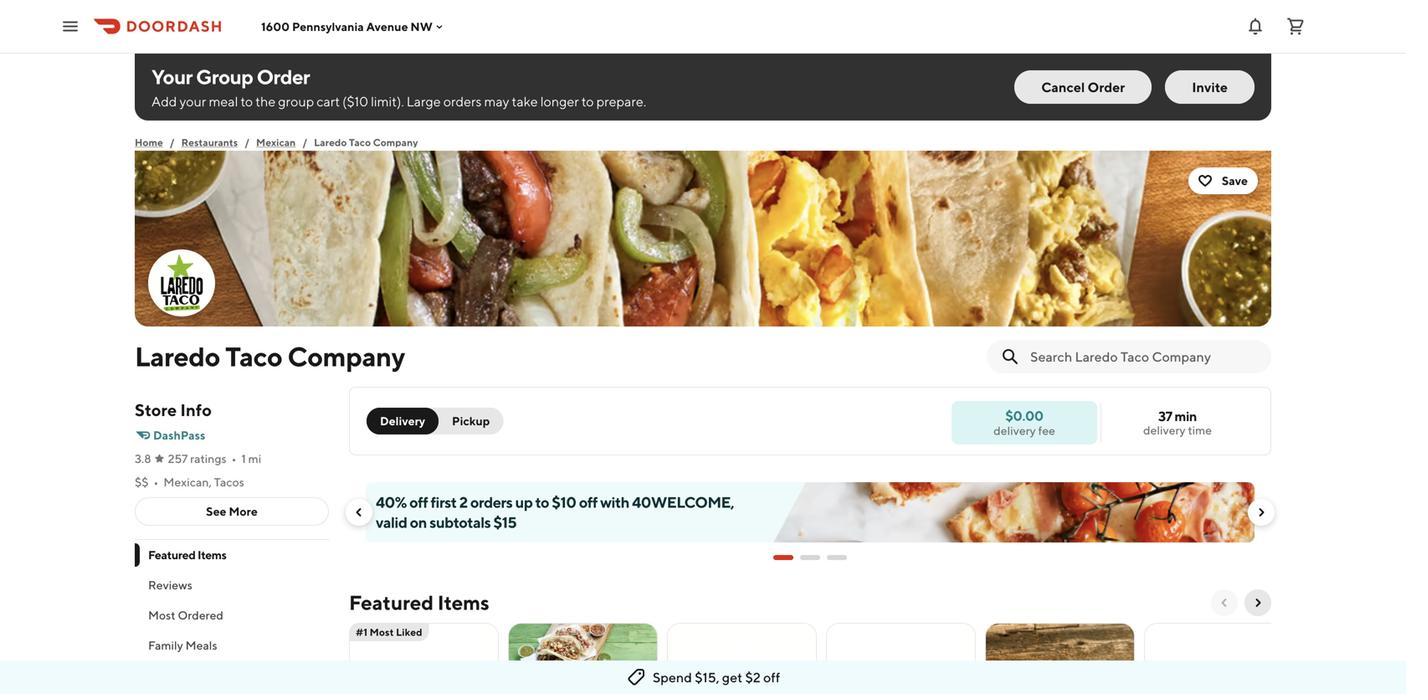 Task type: describe. For each thing, give the bounding box(es) containing it.
cancel order button
[[1015, 70, 1152, 104]]

1 vertical spatial company
[[288, 341, 405, 372]]

spend
[[653, 669, 692, 685]]

Delivery radio
[[367, 408, 439, 435]]

store info
[[135, 400, 212, 420]]

delivery
[[380, 414, 425, 428]]

to for first
[[536, 493, 549, 511]]

mexican,
[[164, 475, 212, 489]]

family meals
[[148, 638, 217, 652]]

40% off first 2 orders up to $10 off with 40welcome, valid on subtotals $15
[[376, 493, 734, 531]]

group
[[196, 65, 253, 89]]

the
[[256, 93, 276, 109]]

select promotional banner element
[[774, 543, 847, 573]]

beef fajita plate image
[[668, 623, 816, 694]]

#1 most liked
[[356, 626, 423, 638]]

restaurants
[[181, 136, 238, 148]]

cart
[[317, 93, 340, 109]]

1600
[[261, 19, 290, 33]]

group
[[278, 93, 314, 109]]

featured inside 'heading'
[[349, 591, 434, 615]]

1600 pennsylvania avenue nw
[[261, 19, 433, 33]]

Pickup radio
[[429, 408, 504, 435]]

with
[[600, 493, 630, 511]]

spend $15, get $2 off
[[653, 669, 781, 685]]

family meals button
[[135, 630, 329, 661]]

mexican
[[256, 136, 296, 148]]

37 min delivery time
[[1144, 408, 1212, 437]]

$10
[[552, 493, 576, 511]]

1 mi
[[242, 452, 261, 466]]

most inside button
[[370, 626, 394, 638]]

0 horizontal spatial off
[[410, 493, 428, 511]]

ordered
[[178, 608, 224, 622]]

3 / from the left
[[303, 136, 307, 148]]

cancel order
[[1042, 79, 1126, 95]]

valid
[[376, 513, 407, 531]]

#1
[[356, 626, 368, 638]]

your
[[152, 65, 192, 89]]

info
[[180, 400, 212, 420]]

half chicken plate image
[[986, 623, 1135, 694]]

invite
[[1192, 79, 1228, 95]]

delivery inside $0.00 delivery fee
[[994, 424, 1036, 437]]

0 items, open order cart image
[[1286, 16, 1306, 36]]

your
[[180, 93, 206, 109]]

home link
[[135, 134, 163, 151]]

$0.00 delivery fee
[[994, 408, 1056, 437]]

0 vertical spatial next button of carousel image
[[1255, 506, 1269, 519]]

0 vertical spatial featured
[[148, 548, 196, 562]]

pennsylvania
[[292, 19, 364, 33]]

1
[[242, 452, 246, 466]]

ratings
[[190, 452, 227, 466]]

dashpass
[[153, 428, 205, 442]]

40welcome,
[[632, 493, 734, 511]]

3.8
[[135, 452, 151, 466]]

reviews button
[[135, 570, 329, 600]]

see more
[[206, 504, 258, 518]]

$15
[[494, 513, 517, 531]]

1 vertical spatial •
[[154, 475, 159, 489]]

orders inside the 40% off first 2 orders up to $10 off with 40welcome, valid on subtotals $15
[[470, 493, 513, 511]]

0 vertical spatial items
[[198, 548, 227, 562]]

nw
[[411, 19, 433, 33]]

1 vertical spatial next button of carousel image
[[1252, 596, 1265, 610]]

$2
[[745, 669, 761, 685]]

liked
[[396, 626, 423, 638]]

laredo taco company
[[135, 341, 405, 372]]

0 horizontal spatial featured items
[[148, 548, 227, 562]]

min
[[1175, 408, 1197, 424]]

cancel
[[1042, 79, 1085, 95]]

reviews
[[148, 578, 192, 592]]

time
[[1188, 423, 1212, 437]]

1 horizontal spatial •
[[232, 452, 237, 466]]

on
[[410, 513, 427, 531]]



Task type: vqa. For each thing, say whether or not it's contained in the screenshot.
the delivery
yes



Task type: locate. For each thing, give the bounding box(es) containing it.
save button
[[1189, 167, 1258, 194]]

•
[[232, 452, 237, 466], [154, 475, 159, 489]]

delivery left fee
[[994, 424, 1036, 437]]

restaurants link
[[181, 134, 238, 151]]

get
[[722, 669, 743, 685]]

1 horizontal spatial featured
[[349, 591, 434, 615]]

0 horizontal spatial delivery
[[994, 424, 1036, 437]]

prepare.
[[597, 93, 647, 109]]

see more button
[[136, 498, 328, 525]]

most ordered button
[[135, 600, 329, 630]]

save
[[1222, 174, 1248, 188]]

257
[[168, 452, 188, 466]]

store
[[135, 400, 177, 420]]

0 horizontal spatial most
[[148, 608, 175, 622]]

next button of carousel image
[[1255, 506, 1269, 519], [1252, 596, 1265, 610]]

delivery left "time"
[[1144, 423, 1186, 437]]

2 horizontal spatial to
[[582, 93, 594, 109]]

0 vertical spatial orders
[[444, 93, 482, 109]]

1600 pennsylvania avenue nw button
[[261, 19, 446, 33]]

2 horizontal spatial off
[[764, 669, 781, 685]]

open menu image
[[60, 16, 80, 36]]

previous button of carousel image
[[353, 506, 366, 519]]

laredo bowl image
[[350, 623, 498, 694]]

mexican link
[[256, 134, 296, 151]]

$15,
[[695, 669, 720, 685]]

2 / from the left
[[245, 136, 250, 148]]

1 horizontal spatial taco
[[349, 136, 371, 148]]

0 vertical spatial company
[[373, 136, 418, 148]]

to left the
[[241, 93, 253, 109]]

featured items
[[148, 548, 227, 562], [349, 591, 490, 615]]

1 horizontal spatial /
[[245, 136, 250, 148]]

1 vertical spatial items
[[438, 591, 490, 615]]

to inside the 40% off first 2 orders up to $10 off with 40welcome, valid on subtotals $15
[[536, 493, 549, 511]]

order methods option group
[[367, 408, 504, 435]]

invite button
[[1166, 70, 1255, 104]]

laredo taco company image
[[135, 151, 1272, 327], [150, 251, 214, 315]]

#1 most liked button
[[349, 623, 499, 694]]

order inside "button"
[[1088, 79, 1126, 95]]

most up family
[[148, 608, 175, 622]]

limit).
[[371, 93, 404, 109]]

/ right mexican link
[[303, 136, 307, 148]]

0 horizontal spatial laredo
[[135, 341, 220, 372]]

orders
[[444, 93, 482, 109], [470, 493, 513, 511]]

0 vertical spatial most
[[148, 608, 175, 622]]

pickup
[[452, 414, 490, 428]]

order
[[257, 65, 310, 89], [1088, 79, 1126, 95]]

1 vertical spatial orders
[[470, 493, 513, 511]]

your group order add your meal to the group cart ($10 limit). large orders may take longer to prepare.
[[152, 65, 647, 109]]

tacos
[[214, 475, 244, 489]]

0 vertical spatial taco
[[349, 136, 371, 148]]

to for order
[[241, 93, 253, 109]]

order right cancel
[[1088, 79, 1126, 95]]

avenue
[[366, 19, 408, 33]]

1 horizontal spatial to
[[536, 493, 549, 511]]

laredo down cart
[[314, 136, 347, 148]]

order up group
[[257, 65, 310, 89]]

0 horizontal spatial /
[[170, 136, 175, 148]]

orders inside your group order add your meal to the group cart ($10 limit). large orders may take longer to prepare.
[[444, 93, 482, 109]]

Item Search search field
[[1031, 347, 1258, 366]]

beef fajita quesadilla image
[[827, 623, 975, 694]]

1 horizontal spatial items
[[438, 591, 490, 615]]

laredo up store info
[[135, 341, 220, 372]]

2 horizontal spatial /
[[303, 136, 307, 148]]

40%
[[376, 493, 407, 511]]

home / restaurants / mexican / laredo taco company
[[135, 136, 418, 148]]

0 horizontal spatial taco
[[225, 341, 283, 372]]

1 vertical spatial featured
[[349, 591, 434, 615]]

first
[[431, 493, 457, 511]]

257 ratings •
[[168, 452, 237, 466]]

off up on
[[410, 493, 428, 511]]

to right longer
[[582, 93, 594, 109]]

featured items heading
[[349, 589, 490, 616]]

featured up #1 most liked
[[349, 591, 434, 615]]

• left 1
[[232, 452, 237, 466]]

fee
[[1039, 424, 1056, 437]]

($10
[[343, 93, 368, 109]]

notification bell image
[[1246, 16, 1266, 36]]

carnitas plate image
[[1145, 623, 1294, 694]]

mi
[[248, 452, 261, 466]]

items
[[198, 548, 227, 562], [438, 591, 490, 615]]

previous button of carousel image
[[1218, 596, 1232, 610]]

1 vertical spatial taco
[[225, 341, 283, 372]]

1 horizontal spatial order
[[1088, 79, 1126, 95]]

half dozen tacos image
[[509, 623, 657, 694]]

delivery
[[1144, 423, 1186, 437], [994, 424, 1036, 437]]

0 horizontal spatial featured
[[148, 548, 196, 562]]

longer
[[541, 93, 579, 109]]

1 vertical spatial featured items
[[349, 591, 490, 615]]

take
[[512, 93, 538, 109]]

$$ • mexican, tacos
[[135, 475, 244, 489]]

add
[[152, 93, 177, 109]]

/ right home link at top
[[170, 136, 175, 148]]

meals
[[186, 638, 217, 652]]

0 vertical spatial laredo
[[314, 136, 347, 148]]

items up laredo bowl image
[[438, 591, 490, 615]]

37
[[1159, 408, 1173, 424]]

up
[[515, 493, 533, 511]]

0 horizontal spatial to
[[241, 93, 253, 109]]

• right $$ at the left of page
[[154, 475, 159, 489]]

/ left 'mexican'
[[245, 136, 250, 148]]

most inside button
[[148, 608, 175, 622]]

1 vertical spatial laredo
[[135, 341, 220, 372]]

off right $2
[[764, 669, 781, 685]]

off right $10
[[579, 493, 598, 511]]

more
[[229, 504, 258, 518]]

1 horizontal spatial laredo
[[314, 136, 347, 148]]

2
[[459, 493, 468, 511]]

0 vertical spatial featured items
[[148, 548, 227, 562]]

to
[[241, 93, 253, 109], [582, 93, 594, 109], [536, 493, 549, 511]]

home
[[135, 136, 163, 148]]

off
[[410, 493, 428, 511], [579, 493, 598, 511], [764, 669, 781, 685]]

company
[[373, 136, 418, 148], [288, 341, 405, 372]]

1 horizontal spatial most
[[370, 626, 394, 638]]

large
[[407, 93, 441, 109]]

1 vertical spatial most
[[370, 626, 394, 638]]

$0.00
[[1006, 408, 1044, 424]]

0 horizontal spatial •
[[154, 475, 159, 489]]

items inside featured items 'heading'
[[438, 591, 490, 615]]

0 horizontal spatial items
[[198, 548, 227, 562]]

order inside your group order add your meal to the group cart ($10 limit). large orders may take longer to prepare.
[[257, 65, 310, 89]]

subtotals
[[430, 513, 491, 531]]

$$
[[135, 475, 149, 489]]

to right up
[[536, 493, 549, 511]]

see
[[206, 504, 227, 518]]

featured up reviews
[[148, 548, 196, 562]]

family
[[148, 638, 183, 652]]

1 horizontal spatial off
[[579, 493, 598, 511]]

0 horizontal spatial order
[[257, 65, 310, 89]]

meal
[[209, 93, 238, 109]]

featured
[[148, 548, 196, 562], [349, 591, 434, 615]]

delivery inside 37 min delivery time
[[1144, 423, 1186, 437]]

most right #1
[[370, 626, 394, 638]]

most ordered
[[148, 608, 224, 622]]

featured items up liked
[[349, 591, 490, 615]]

featured items up reviews
[[148, 548, 227, 562]]

items up reviews button
[[198, 548, 227, 562]]

may
[[484, 93, 510, 109]]

orders left may
[[444, 93, 482, 109]]

0 vertical spatial •
[[232, 452, 237, 466]]

1 horizontal spatial featured items
[[349, 591, 490, 615]]

most
[[148, 608, 175, 622], [370, 626, 394, 638]]

1 horizontal spatial delivery
[[1144, 423, 1186, 437]]

1 / from the left
[[170, 136, 175, 148]]

orders up $15
[[470, 493, 513, 511]]



